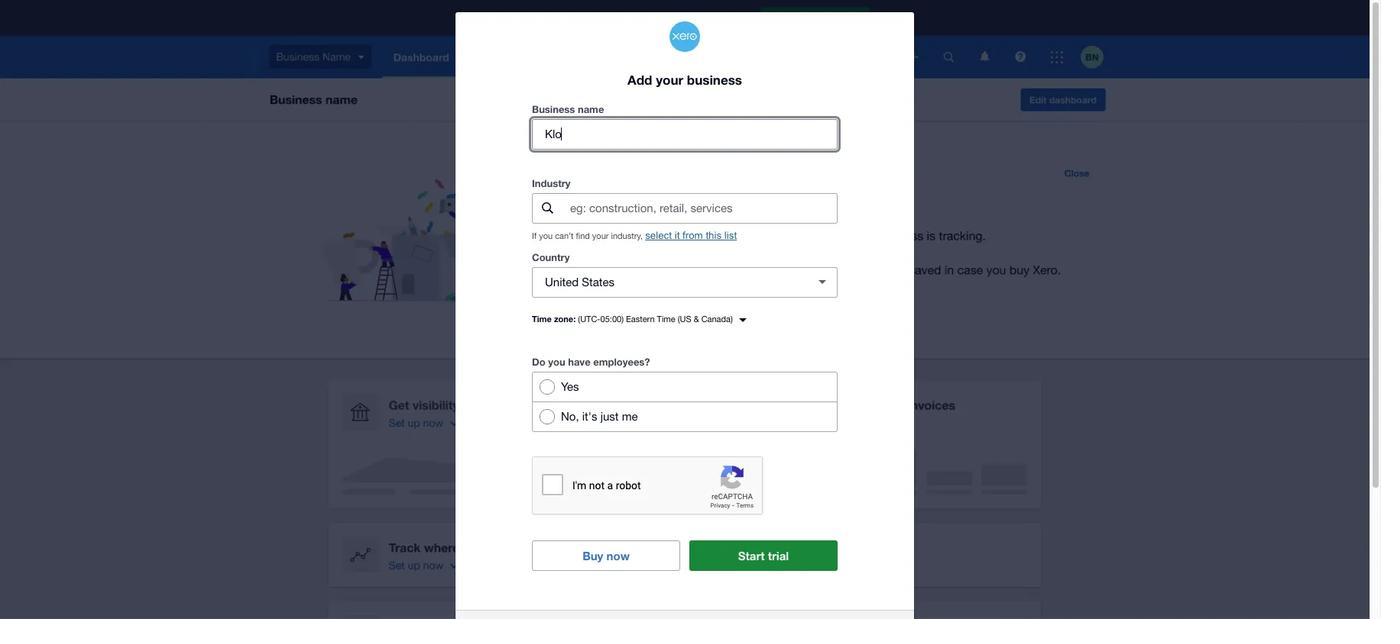 Task type: describe. For each thing, give the bounding box(es) containing it.
just
[[601, 410, 619, 423]]

eastern
[[626, 315, 655, 324]]

you for can't
[[539, 231, 553, 241]]

country
[[532, 251, 570, 264]]

xero image
[[670, 21, 700, 52]]

do you have employees? group
[[532, 372, 838, 432]]

clear image
[[807, 267, 838, 298]]

now
[[607, 549, 630, 563]]

Country field
[[533, 268, 801, 297]]

zone:
[[554, 314, 576, 324]]

if you can't find your industry, select it from this list
[[532, 230, 737, 241]]

time inside the 'time zone: (utc-05:00) eastern time (us & canada)'
[[657, 315, 675, 324]]

industry,
[[611, 231, 643, 241]]

employees?
[[593, 356, 650, 368]]

add
[[628, 72, 652, 88]]

no, it's just me
[[561, 410, 638, 423]]

canada)
[[701, 315, 733, 324]]

business
[[532, 103, 575, 115]]

if
[[532, 231, 537, 241]]

1 horizontal spatial your
[[656, 72, 683, 88]]

business name
[[532, 103, 604, 115]]

buy now
[[583, 549, 630, 563]]

no,
[[561, 410, 579, 423]]



Task type: locate. For each thing, give the bounding box(es) containing it.
time left the (us
[[657, 315, 675, 324]]

your
[[656, 72, 683, 88], [592, 231, 609, 241]]

05:00)
[[601, 315, 624, 324]]

buy
[[583, 549, 603, 563]]

Business name field
[[533, 120, 837, 149]]

name
[[578, 103, 604, 115]]

do
[[532, 356, 545, 368]]

it
[[675, 230, 680, 241]]

have
[[568, 356, 591, 368]]

do you have employees?
[[532, 356, 650, 368]]

trial
[[768, 549, 789, 563]]

1 horizontal spatial time
[[657, 315, 675, 324]]

your right find
[[592, 231, 609, 241]]

Industry field
[[569, 194, 837, 223]]

0 vertical spatial you
[[539, 231, 553, 241]]

me
[[622, 410, 638, 423]]

find
[[576, 231, 590, 241]]

you for have
[[548, 356, 565, 368]]

business
[[687, 72, 742, 88]]

your right add at left
[[656, 72, 683, 88]]

select it from this list button
[[645, 230, 737, 241]]

from
[[683, 230, 703, 241]]

time left zone:
[[532, 314, 552, 324]]

industry
[[532, 177, 571, 189]]

buy now button
[[532, 541, 680, 572]]

you inside if you can't find your industry, select it from this list
[[539, 231, 553, 241]]

start
[[738, 549, 765, 563]]

1 vertical spatial you
[[548, 356, 565, 368]]

yes
[[561, 380, 579, 393]]

can't
[[555, 231, 574, 241]]

list
[[725, 230, 737, 241]]

start trial
[[738, 549, 789, 563]]

you
[[539, 231, 553, 241], [548, 356, 565, 368]]

select
[[645, 230, 672, 241]]

this
[[706, 230, 722, 241]]

your inside if you can't find your industry, select it from this list
[[592, 231, 609, 241]]

you right do
[[548, 356, 565, 368]]

&
[[694, 315, 699, 324]]

it's
[[582, 410, 597, 423]]

(us
[[678, 315, 692, 324]]

1 vertical spatial your
[[592, 231, 609, 241]]

add your business
[[628, 72, 742, 88]]

time
[[532, 314, 552, 324], [657, 315, 675, 324]]

time zone: (utc-05:00) eastern time (us & canada)
[[532, 314, 733, 324]]

you right if
[[539, 231, 553, 241]]

start trial button
[[690, 541, 838, 572]]

0 horizontal spatial time
[[532, 314, 552, 324]]

(utc-
[[578, 315, 601, 324]]

search icon image
[[542, 203, 553, 214]]

0 horizontal spatial your
[[592, 231, 609, 241]]

0 vertical spatial your
[[656, 72, 683, 88]]



Task type: vqa. For each thing, say whether or not it's contained in the screenshot.
4. Receive your money
no



